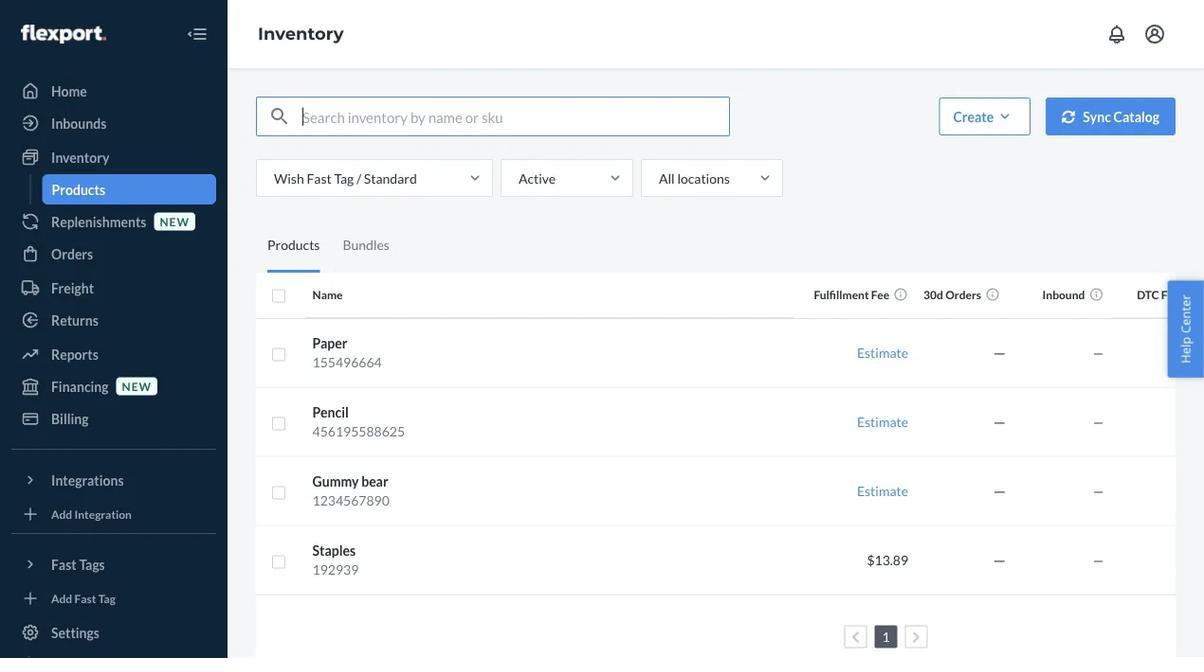 Task type: vqa. For each thing, say whether or not it's contained in the screenshot.
If
no



Task type: locate. For each thing, give the bounding box(es) containing it.
1 vertical spatial new
[[122, 380, 152, 393]]

add up settings
[[51, 592, 72, 606]]

― for 1234567890
[[993, 484, 1006, 500]]

fast down 'tags'
[[74, 592, 96, 606]]

add left integration
[[51, 508, 72, 521]]

sync catalog button
[[1046, 98, 1176, 136]]

1 vertical spatial add
[[51, 592, 72, 606]]

new down reports link
[[122, 380, 152, 393]]

returns
[[51, 312, 98, 329]]

tag
[[334, 170, 354, 186], [98, 592, 116, 606]]

1 vertical spatial fast
[[51, 557, 77, 573]]

456195588625
[[312, 424, 405, 440]]

2 ― from the top
[[993, 414, 1006, 430]]

0 vertical spatial square image
[[271, 417, 286, 432]]

―
[[993, 345, 1006, 361], [993, 414, 1006, 430], [993, 484, 1006, 500], [993, 553, 1006, 569]]

wish
[[274, 170, 304, 186]]

square image for 456195588625
[[271, 417, 286, 432]]

0 vertical spatial estimate link
[[857, 345, 908, 361]]

0 vertical spatial orders
[[51, 246, 93, 262]]

orders up freight
[[51, 246, 93, 262]]

― for 155496664
[[993, 345, 1006, 361]]

close navigation image
[[186, 23, 209, 46]]

square image left staples
[[271, 555, 286, 570]]

dtc
[[1137, 288, 1159, 302]]

center
[[1177, 295, 1194, 334]]

pencil
[[312, 405, 349, 421]]

1 square image from the top
[[271, 417, 286, 432]]

active
[[519, 170, 556, 186]]

chevron left image
[[852, 631, 860, 644]]

add
[[51, 508, 72, 521], [51, 592, 72, 606]]

1 vertical spatial products
[[267, 237, 320, 253]]

add inside add integration link
[[51, 508, 72, 521]]

0 horizontal spatial orders
[[51, 246, 93, 262]]

all
[[659, 170, 675, 186]]

1 vertical spatial inventory link
[[11, 142, 216, 173]]

2 estimate from the top
[[857, 414, 908, 430]]

1 ― from the top
[[993, 345, 1006, 361]]

0 vertical spatial inventory link
[[258, 23, 344, 44]]

inventory
[[258, 23, 344, 44], [51, 149, 109, 165]]

reports
[[51, 347, 98, 363]]

sync alt image
[[1062, 110, 1075, 123]]

products
[[52, 182, 105, 198], [267, 237, 320, 253]]

2 estimate link from the top
[[857, 414, 908, 430]]

bundles
[[343, 237, 390, 253]]

1 vertical spatial tag
[[98, 592, 116, 606]]

square image left 'paper'
[[271, 347, 286, 363]]

returns link
[[11, 305, 216, 336]]

billing link
[[11, 404, 216, 434]]

0 vertical spatial inventory
[[258, 23, 344, 44]]

0 vertical spatial fast
[[307, 170, 332, 186]]

1 square image from the top
[[271, 289, 286, 304]]

standard
[[364, 170, 417, 186]]

add inside 'add fast tag' link
[[51, 592, 72, 606]]

0 horizontal spatial tag
[[98, 592, 116, 606]]

fast right wish at the left of the page
[[307, 170, 332, 186]]

products up replenishments
[[52, 182, 105, 198]]

1 horizontal spatial tag
[[334, 170, 354, 186]]

estimate link
[[857, 345, 908, 361], [857, 414, 908, 430], [857, 484, 908, 500]]

0 vertical spatial products
[[52, 182, 105, 198]]

integrations
[[51, 473, 124, 489]]

4 — from the top
[[1093, 553, 1104, 569]]

fast inside dropdown button
[[51, 557, 77, 573]]

1 add from the top
[[51, 508, 72, 521]]

3 — from the top
[[1093, 484, 1104, 500]]

30d orders
[[924, 288, 981, 302]]

products up name on the left
[[267, 237, 320, 253]]

inbounds link
[[11, 108, 216, 138]]

square image left name on the left
[[271, 289, 286, 304]]

fulfillment
[[814, 288, 869, 302]]

3 square image from the top
[[271, 555, 286, 570]]

fast
[[307, 170, 332, 186], [51, 557, 77, 573], [74, 592, 96, 606]]

fulfillment fee
[[814, 288, 889, 302]]

2 — from the top
[[1093, 414, 1104, 430]]

add integration
[[51, 508, 132, 521]]

square image for 1234567890
[[271, 486, 286, 501]]

0 vertical spatial square image
[[271, 289, 286, 304]]

orders right 30d
[[945, 288, 981, 302]]

2 add from the top
[[51, 592, 72, 606]]

1 vertical spatial orders
[[945, 288, 981, 302]]

reports link
[[11, 339, 216, 370]]

0 horizontal spatial inventory link
[[11, 142, 216, 173]]

4 ― from the top
[[993, 553, 1006, 569]]

replenishments
[[51, 214, 146, 230]]

― for 456195588625
[[993, 414, 1006, 430]]

3 ― from the top
[[993, 484, 1006, 500]]

estimate link for 1234567890
[[857, 484, 908, 500]]

products inside products link
[[52, 182, 105, 198]]

estimate link for 456195588625
[[857, 414, 908, 430]]

square image left pencil
[[271, 417, 286, 432]]

1 vertical spatial square image
[[271, 486, 286, 501]]

square image
[[271, 289, 286, 304], [271, 347, 286, 363], [271, 555, 286, 570]]

inbounds
[[51, 115, 106, 131]]

1 estimate from the top
[[857, 345, 908, 361]]

products link
[[42, 174, 216, 205]]

0 horizontal spatial products
[[52, 182, 105, 198]]

dtc fulfillme
[[1137, 288, 1204, 302]]

create
[[953, 109, 994, 125]]

1 vertical spatial estimate
[[857, 414, 908, 430]]

fast left 'tags'
[[51, 557, 77, 573]]

1 horizontal spatial orders
[[945, 288, 981, 302]]

1 horizontal spatial products
[[267, 237, 320, 253]]

1 — from the top
[[1093, 345, 1104, 361]]

2 square image from the top
[[271, 347, 286, 363]]

0 vertical spatial new
[[160, 215, 190, 228]]

billing
[[51, 411, 89, 427]]

square image
[[271, 417, 286, 432], [271, 486, 286, 501]]

freight link
[[11, 273, 216, 303]]

— for 192939
[[1093, 553, 1104, 569]]

2 square image from the top
[[271, 486, 286, 501]]

0 vertical spatial add
[[51, 508, 72, 521]]

inventory link
[[258, 23, 344, 44], [11, 142, 216, 173]]

― for 192939
[[993, 553, 1006, 569]]

1 horizontal spatial new
[[160, 215, 190, 228]]

square image for paper
[[271, 347, 286, 363]]

3 estimate from the top
[[857, 484, 908, 500]]

0 horizontal spatial new
[[122, 380, 152, 393]]

new down products link
[[160, 215, 190, 228]]

help
[[1177, 337, 1194, 364]]

—
[[1093, 345, 1104, 361], [1093, 414, 1104, 430], [1093, 484, 1104, 500], [1093, 553, 1104, 569]]

1 vertical spatial square image
[[271, 347, 286, 363]]

2 vertical spatial square image
[[271, 555, 286, 570]]

1 estimate link from the top
[[857, 345, 908, 361]]

new
[[160, 215, 190, 228], [122, 380, 152, 393]]

estimate for 155496664
[[857, 345, 908, 361]]

1
[[882, 630, 890, 646]]

tag left /
[[334, 170, 354, 186]]

sync catalog
[[1083, 109, 1160, 125]]

tag down fast tags dropdown button
[[98, 592, 116, 606]]

estimate
[[857, 345, 908, 361], [857, 414, 908, 430], [857, 484, 908, 500]]

3 estimate link from the top
[[857, 484, 908, 500]]

1 vertical spatial inventory
[[51, 149, 109, 165]]

staples
[[312, 543, 356, 559]]

gummy bear 1234567890
[[312, 474, 389, 509]]

2 vertical spatial estimate link
[[857, 484, 908, 500]]

0 vertical spatial tag
[[334, 170, 354, 186]]

2 vertical spatial estimate
[[857, 484, 908, 500]]

chevron right image
[[912, 631, 920, 644]]

fast for add
[[74, 592, 96, 606]]

fast for wish
[[307, 170, 332, 186]]

create button
[[939, 98, 1031, 136]]

orders
[[51, 246, 93, 262], [945, 288, 981, 302]]

add for add integration
[[51, 508, 72, 521]]

pencil 456195588625
[[312, 405, 405, 440]]

0 horizontal spatial inventory
[[51, 149, 109, 165]]

square image left gummy
[[271, 486, 286, 501]]

square image for staples
[[271, 555, 286, 570]]

1 vertical spatial estimate link
[[857, 414, 908, 430]]

1 horizontal spatial inventory link
[[258, 23, 344, 44]]

help center
[[1177, 295, 1194, 364]]

1 link
[[878, 630, 894, 646]]

financing
[[51, 379, 109, 395]]

0 vertical spatial estimate
[[857, 345, 908, 361]]

name
[[312, 288, 343, 302]]

2 vertical spatial fast
[[74, 592, 96, 606]]



Task type: describe. For each thing, give the bounding box(es) containing it.
Search inventory by name or sku text field
[[302, 98, 729, 136]]

sync
[[1083, 109, 1111, 125]]

estimate for 1234567890
[[857, 484, 908, 500]]

fee
[[871, 288, 889, 302]]

1 horizontal spatial inventory
[[258, 23, 344, 44]]

fulfillme
[[1161, 288, 1204, 302]]

add integration link
[[11, 503, 216, 526]]

estimate for 456195588625
[[857, 414, 908, 430]]

settings
[[51, 625, 100, 641]]

192939
[[312, 562, 359, 578]]

inbound
[[1042, 288, 1085, 302]]

add fast tag link
[[11, 588, 216, 611]]

tag for wish
[[334, 170, 354, 186]]

— for 456195588625
[[1093, 414, 1104, 430]]

integrations button
[[11, 466, 216, 496]]

tag for add
[[98, 592, 116, 606]]

30d
[[924, 288, 943, 302]]

home
[[51, 83, 87, 99]]

orders link
[[11, 239, 216, 269]]

— for 1234567890
[[1093, 484, 1104, 500]]

fast tags
[[51, 557, 105, 573]]

/
[[356, 170, 361, 186]]

new for replenishments
[[160, 215, 190, 228]]

catalog
[[1114, 109, 1160, 125]]

estimate link for 155496664
[[857, 345, 908, 361]]

orders inside 'link'
[[51, 246, 93, 262]]

home link
[[11, 76, 216, 106]]

locations
[[677, 170, 730, 186]]

fast tags button
[[11, 550, 216, 580]]

155496664
[[312, 355, 382, 371]]

paper
[[312, 336, 347, 352]]

$13.89
[[867, 553, 908, 569]]

1234567890
[[312, 493, 389, 509]]

open account menu image
[[1143, 23, 1166, 46]]

tags
[[79, 557, 105, 573]]

integration
[[74, 508, 132, 521]]

new for financing
[[122, 380, 152, 393]]

bear
[[361, 474, 388, 490]]

help center button
[[1168, 281, 1204, 378]]

all locations
[[659, 170, 730, 186]]

freight
[[51, 280, 94, 296]]

open notifications image
[[1105, 23, 1128, 46]]

staples 192939
[[312, 543, 359, 578]]

flexport logo image
[[21, 25, 106, 44]]

wish fast tag / standard
[[274, 170, 417, 186]]

— for 155496664
[[1093, 345, 1104, 361]]

paper 155496664
[[312, 336, 382, 371]]

add for add fast tag
[[51, 592, 72, 606]]

add fast tag
[[51, 592, 116, 606]]

settings link
[[11, 618, 216, 648]]

gummy
[[312, 474, 359, 490]]



